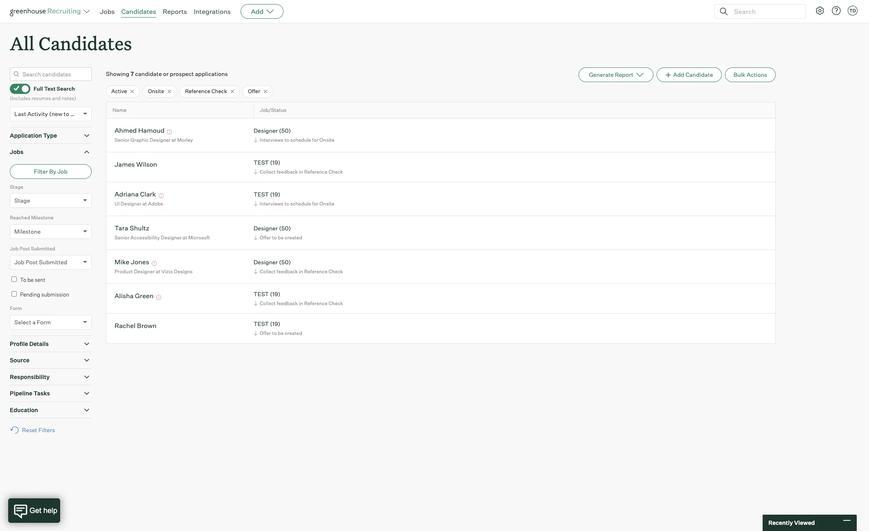 Task type: locate. For each thing, give the bounding box(es) containing it.
reference for first collect feedback in reference check link from the bottom of the page
[[304, 301, 328, 307]]

onsite inside designer (50) interviews to schedule for onsite
[[319, 137, 334, 143]]

pipeline tasks
[[10, 390, 50, 397]]

0 vertical spatial schedule
[[290, 137, 311, 143]]

0 vertical spatial offer
[[248, 88, 260, 95]]

1 test (19) collect feedback in reference check from the top
[[254, 159, 343, 175]]

designer
[[254, 127, 278, 134], [150, 137, 171, 143], [121, 201, 141, 207], [254, 225, 278, 232], [161, 235, 182, 241], [254, 259, 278, 266], [134, 269, 155, 275]]

1 vertical spatial collect feedback in reference check link
[[252, 268, 345, 276]]

2 feedback from the top
[[277, 269, 298, 275]]

1 vertical spatial milestone
[[14, 228, 41, 235]]

to for test (19) interviews to schedule for onsite
[[285, 201, 289, 207]]

test inside test (19) interviews to schedule for onsite
[[254, 191, 269, 198]]

to
[[20, 277, 26, 284]]

0 vertical spatial submitted
[[31, 246, 55, 252]]

and
[[52, 95, 61, 102]]

pipeline
[[10, 390, 32, 397]]

1 vertical spatial offer
[[260, 235, 271, 241]]

collect
[[260, 169, 276, 175], [260, 269, 276, 275], [260, 301, 276, 307]]

1 interviews from the top
[[260, 137, 283, 143]]

3 feedback from the top
[[277, 301, 298, 307]]

filter
[[34, 168, 48, 175]]

(50) for jones
[[279, 259, 291, 266]]

(50) down designer (50) offer to be created
[[279, 259, 291, 266]]

wilson
[[136, 161, 157, 169]]

(50)
[[279, 127, 291, 134], [279, 225, 291, 232], [279, 259, 291, 266]]

name
[[113, 107, 127, 113]]

interviews to schedule for onsite link for adriana clark
[[252, 200, 336, 208]]

designer inside the tara shultz senior accessibility designer at microsoft
[[161, 235, 182, 241]]

mike jones
[[115, 258, 149, 267]]

1 vertical spatial feedback
[[277, 269, 298, 275]]

designer (50) interviews to schedule for onsite
[[254, 127, 334, 143]]

1 horizontal spatial add
[[673, 71, 684, 78]]

adriana clark has been in onsite for more than 21 days image
[[157, 194, 165, 199]]

1 vertical spatial jobs
[[10, 149, 23, 156]]

1 vertical spatial add
[[673, 71, 684, 78]]

1 vertical spatial candidates
[[39, 31, 132, 55]]

2 created from the top
[[285, 331, 302, 337]]

feedback inside designer (50) collect feedback in reference check
[[277, 269, 298, 275]]

1 vertical spatial created
[[285, 331, 302, 337]]

full
[[34, 85, 43, 92]]

hamoud
[[138, 127, 164, 135]]

to inside test (19) offer to be created
[[272, 331, 277, 337]]

0 vertical spatial in
[[299, 169, 303, 175]]

Pending submission checkbox
[[11, 292, 17, 297]]

application
[[10, 132, 42, 139]]

0 horizontal spatial form
[[10, 306, 22, 312]]

test inside test (19) offer to be created
[[254, 321, 269, 328]]

1 vertical spatial for
[[312, 201, 318, 207]]

test (19) collect feedback in reference check
[[254, 159, 343, 175], [254, 291, 343, 307]]

1 vertical spatial interviews to schedule for onsite link
[[252, 200, 336, 208]]

to for last activity (new to old)
[[64, 110, 69, 117]]

2 vertical spatial be
[[278, 331, 284, 337]]

2 vertical spatial collect
[[260, 301, 276, 307]]

0 vertical spatial test (19) collect feedback in reference check
[[254, 159, 343, 175]]

job post submitted
[[10, 246, 55, 252], [14, 259, 67, 266]]

1 vertical spatial post
[[26, 259, 38, 266]]

td
[[849, 8, 856, 14]]

onsite
[[148, 88, 164, 95], [319, 137, 334, 143], [319, 201, 334, 207]]

green
[[135, 292, 154, 301]]

be inside designer (50) offer to be created
[[278, 235, 284, 241]]

showing 7 candidate or prospect applications
[[106, 70, 228, 77]]

To be sent checkbox
[[11, 277, 17, 282]]

0 vertical spatial interviews
[[260, 137, 283, 143]]

1 created from the top
[[285, 235, 302, 241]]

collect for first collect feedback in reference check link from the top of the page
[[260, 169, 276, 175]]

0 vertical spatial interviews to schedule for onsite link
[[252, 136, 336, 144]]

1 vertical spatial collect
[[260, 269, 276, 275]]

candidates down jobs link
[[39, 31, 132, 55]]

application type
[[10, 132, 57, 139]]

0 vertical spatial for
[[312, 137, 318, 143]]

last activity (new to old)
[[14, 110, 81, 117]]

Search text field
[[732, 6, 798, 17]]

1 vertical spatial schedule
[[290, 201, 311, 207]]

to inside test (19) interviews to schedule for onsite
[[285, 201, 289, 207]]

2 vertical spatial in
[[299, 301, 303, 307]]

1 vertical spatial job
[[10, 246, 18, 252]]

reference
[[185, 88, 210, 95], [304, 169, 328, 175], [304, 269, 328, 275], [304, 301, 328, 307]]

3 collect feedback in reference check link from the top
[[252, 300, 345, 308]]

1 (19) from the top
[[270, 159, 280, 166]]

feedback up test (19) offer to be created at bottom left
[[277, 301, 298, 307]]

1 vertical spatial (50)
[[279, 225, 291, 232]]

onsite inside test (19) interviews to schedule for onsite
[[319, 201, 334, 207]]

1 vertical spatial in
[[299, 269, 303, 275]]

2 in from the top
[[299, 269, 303, 275]]

interviews for adriana clark
[[260, 201, 283, 207]]

form down pending submission option
[[10, 306, 22, 312]]

brown
[[137, 322, 157, 330]]

collect for second collect feedback in reference check link from the bottom of the page
[[260, 269, 276, 275]]

0 horizontal spatial add
[[251, 7, 264, 16]]

generate
[[589, 71, 614, 78]]

check for first collect feedback in reference check link from the top of the page
[[329, 169, 343, 175]]

adriana clark
[[115, 190, 156, 199]]

(19) inside test (19) interviews to schedule for onsite
[[270, 191, 280, 198]]

4 test from the top
[[254, 321, 269, 328]]

check for first collect feedback in reference check link from the bottom of the page
[[329, 301, 343, 307]]

job post submitted down reached milestone element
[[10, 246, 55, 252]]

offer inside test (19) offer to be created
[[260, 331, 271, 337]]

jobs down application
[[10, 149, 23, 156]]

senior
[[115, 137, 129, 143], [115, 235, 129, 241]]

collect down designer (50) offer to be created
[[260, 269, 276, 275]]

feedback
[[277, 169, 298, 175], [277, 269, 298, 275], [277, 301, 298, 307]]

schedule for ahmed hamoud
[[290, 137, 311, 143]]

2 vertical spatial feedback
[[277, 301, 298, 307]]

to for designer (50) interviews to schedule for onsite
[[285, 137, 289, 143]]

0 vertical spatial offer to be created link
[[252, 234, 304, 242]]

add candidate
[[673, 71, 713, 78]]

2 test from the top
[[254, 191, 269, 198]]

(50) down test (19) interviews to schedule for onsite
[[279, 225, 291, 232]]

2 collect from the top
[[260, 269, 276, 275]]

post down 'reached'
[[20, 246, 30, 252]]

0 vertical spatial job
[[57, 168, 68, 175]]

collect inside designer (50) collect feedback in reference check
[[260, 269, 276, 275]]

add
[[251, 7, 264, 16], [673, 71, 684, 78]]

1 interviews to schedule for onsite link from the top
[[252, 136, 336, 144]]

0 vertical spatial milestone
[[31, 215, 54, 221]]

mike
[[115, 258, 129, 267]]

test for first collect feedback in reference check link from the top of the page
[[254, 159, 269, 166]]

milestone down stage element
[[31, 215, 54, 221]]

collect up test (19) interviews to schedule for onsite
[[260, 169, 276, 175]]

ahmed
[[115, 127, 137, 135]]

1 horizontal spatial jobs
[[100, 7, 115, 16]]

at down mike jones has been in reference check for more than 10 days icon at left
[[156, 269, 160, 275]]

1 in from the top
[[299, 169, 303, 175]]

check
[[211, 88, 227, 95], [329, 169, 343, 175], [329, 269, 343, 275], [329, 301, 343, 307]]

(50) down job/status
[[279, 127, 291, 134]]

be for test
[[278, 331, 284, 337]]

0 vertical spatial created
[[285, 235, 302, 241]]

2 vertical spatial offer
[[260, 331, 271, 337]]

3 in from the top
[[299, 301, 303, 307]]

rachel brown
[[115, 322, 157, 330]]

(19) for first collect feedback in reference check link from the bottom of the page
[[270, 291, 280, 298]]

post up to be sent
[[26, 259, 38, 266]]

schedule inside test (19) interviews to schedule for onsite
[[290, 201, 311, 207]]

active
[[111, 88, 127, 95]]

ui
[[115, 201, 120, 207]]

test (19) collect feedback in reference check down designer (50) interviews to schedule for onsite
[[254, 159, 343, 175]]

3 (19) from the top
[[270, 291, 280, 298]]

3 (50) from the top
[[279, 259, 291, 266]]

submitted up the sent
[[39, 259, 67, 266]]

submission
[[41, 292, 69, 298]]

offer inside designer (50) offer to be created
[[260, 235, 271, 241]]

to inside designer (50) interviews to schedule for onsite
[[285, 137, 289, 143]]

recently viewed
[[768, 520, 815, 527]]

feedback for first collect feedback in reference check link from the bottom of the page
[[277, 301, 298, 307]]

1 vertical spatial offer to be created link
[[252, 330, 304, 338]]

be for designer
[[278, 235, 284, 241]]

(19) inside test (19) offer to be created
[[270, 321, 280, 328]]

1 horizontal spatial form
[[37, 319, 51, 326]]

(50) inside designer (50) collect feedback in reference check
[[279, 259, 291, 266]]

2 test (19) collect feedback in reference check from the top
[[254, 291, 343, 307]]

interviews up designer (50) offer to be created
[[260, 201, 283, 207]]

offer for test
[[260, 331, 271, 337]]

at inside the tara shultz senior accessibility designer at microsoft
[[183, 235, 187, 241]]

accessibility
[[131, 235, 160, 241]]

alisha green has been in reference check for more than 10 days image
[[155, 296, 162, 301]]

activity
[[27, 110, 48, 117]]

milestone down reached milestone
[[14, 228, 41, 235]]

interviews to schedule for onsite link for ahmed hamoud
[[252, 136, 336, 144]]

submitted down reached milestone element
[[31, 246, 55, 252]]

1 vertical spatial senior
[[115, 235, 129, 241]]

2 interviews from the top
[[260, 201, 283, 207]]

2 vertical spatial (50)
[[279, 259, 291, 266]]

feedback down designer (50) offer to be created
[[277, 269, 298, 275]]

1 feedback from the top
[[277, 169, 298, 175]]

1 collect from the top
[[260, 169, 276, 175]]

1 (50) from the top
[[279, 127, 291, 134]]

0 vertical spatial be
[[278, 235, 284, 241]]

7
[[131, 70, 134, 77]]

check inside designer (50) collect feedback in reference check
[[329, 269, 343, 275]]

(50) inside designer (50) offer to be created
[[279, 225, 291, 232]]

created inside test (19) offer to be created
[[285, 331, 302, 337]]

2 interviews to schedule for onsite link from the top
[[252, 200, 336, 208]]

add inside 'link'
[[673, 71, 684, 78]]

0 vertical spatial add
[[251, 7, 264, 16]]

1 test from the top
[[254, 159, 269, 166]]

add inside popup button
[[251, 7, 264, 16]]

jobs left candidates link at the top left of page
[[100, 7, 115, 16]]

(includes
[[10, 95, 31, 102]]

profile
[[10, 341, 28, 348]]

0 vertical spatial onsite
[[148, 88, 164, 95]]

2 (19) from the top
[[270, 191, 280, 198]]

1 vertical spatial job post submitted
[[14, 259, 67, 266]]

1 vertical spatial onsite
[[319, 137, 334, 143]]

details
[[29, 341, 49, 348]]

schedule inside designer (50) interviews to schedule for onsite
[[290, 137, 311, 143]]

stage
[[10, 184, 23, 190], [14, 197, 30, 204]]

2 vertical spatial collect feedback in reference check link
[[252, 300, 345, 308]]

designs
[[174, 269, 193, 275]]

reference for second collect feedback in reference check link from the bottom of the page
[[304, 269, 328, 275]]

3 collect from the top
[[260, 301, 276, 307]]

ahmed hamoud has been in onsite for more than 21 days image
[[166, 130, 173, 135]]

form right "a"
[[37, 319, 51, 326]]

test for offer to be created link associated with (19)
[[254, 321, 269, 328]]

test (19) collect feedback in reference check for first collect feedback in reference check link from the bottom of the page
[[254, 291, 343, 307]]

(19) for interviews to schedule for onsite link for adriana clark
[[270, 191, 280, 198]]

created inside designer (50) offer to be created
[[285, 235, 302, 241]]

for inside designer (50) interviews to schedule for onsite
[[312, 137, 318, 143]]

2 schedule from the top
[[290, 201, 311, 207]]

collect feedback in reference check link
[[252, 168, 345, 176], [252, 268, 345, 276], [252, 300, 345, 308]]

0 vertical spatial senior
[[115, 137, 129, 143]]

in inside designer (50) collect feedback in reference check
[[299, 269, 303, 275]]

to inside designer (50) offer to be created
[[272, 235, 277, 241]]

test (19) collect feedback in reference check down designer (50) collect feedback in reference check
[[254, 291, 343, 307]]

ahmed hamoud link
[[115, 127, 164, 136]]

post
[[20, 246, 30, 252], [26, 259, 38, 266]]

senior down ahmed
[[115, 137, 129, 143]]

(50) inside designer (50) interviews to schedule for onsite
[[279, 127, 291, 134]]

2 for from the top
[[312, 201, 318, 207]]

prospect
[[170, 70, 194, 77]]

feedback up test (19) interviews to schedule for onsite
[[277, 169, 298, 175]]

2 offer to be created link from the top
[[252, 330, 304, 338]]

candidates right jobs link
[[121, 7, 156, 16]]

add for add
[[251, 7, 264, 16]]

tara
[[115, 224, 128, 233]]

created
[[285, 235, 302, 241], [285, 331, 302, 337]]

interviews inside test (19) interviews to schedule for onsite
[[260, 201, 283, 207]]

0 horizontal spatial jobs
[[10, 149, 23, 156]]

0 vertical spatial post
[[20, 246, 30, 252]]

0 vertical spatial feedback
[[277, 169, 298, 175]]

(50) for hamoud
[[279, 127, 291, 134]]

reference inside designer (50) collect feedback in reference check
[[304, 269, 328, 275]]

be inside test (19) offer to be created
[[278, 331, 284, 337]]

1 for from the top
[[312, 137, 318, 143]]

jobs
[[100, 7, 115, 16], [10, 149, 23, 156]]

3 test from the top
[[254, 291, 269, 298]]

at left microsoft at the top
[[183, 235, 187, 241]]

2 (50) from the top
[[279, 225, 291, 232]]

collect up test (19) offer to be created at bottom left
[[260, 301, 276, 307]]

1 vertical spatial test (19) collect feedback in reference check
[[254, 291, 343, 307]]

0 vertical spatial collect feedback in reference check link
[[252, 168, 345, 176]]

interviews for ahmed hamoud
[[260, 137, 283, 143]]

interviews to schedule for onsite link down job/status
[[252, 136, 336, 144]]

source
[[10, 357, 29, 364]]

responsibility
[[10, 374, 50, 381]]

schedule
[[290, 137, 311, 143], [290, 201, 311, 207]]

interviews down job/status
[[260, 137, 283, 143]]

1 vertical spatial interviews
[[260, 201, 283, 207]]

senior down tara
[[115, 235, 129, 241]]

for
[[312, 137, 318, 143], [312, 201, 318, 207]]

at
[[172, 137, 176, 143], [142, 201, 147, 207], [183, 235, 187, 241], [156, 269, 160, 275]]

schedule for adriana clark
[[290, 201, 311, 207]]

rachel brown link
[[115, 322, 157, 332]]

ahmed hamoud
[[115, 127, 164, 135]]

(19) for first collect feedback in reference check link from the top of the page
[[270, 159, 280, 166]]

4 (19) from the top
[[270, 321, 280, 328]]

0 vertical spatial collect
[[260, 169, 276, 175]]

0 vertical spatial candidates
[[121, 7, 156, 16]]

1 offer to be created link from the top
[[252, 234, 304, 242]]

collect for first collect feedback in reference check link from the bottom of the page
[[260, 301, 276, 307]]

0 vertical spatial (50)
[[279, 127, 291, 134]]

candidates
[[121, 7, 156, 16], [39, 31, 132, 55]]

interviews inside designer (50) interviews to schedule for onsite
[[260, 137, 283, 143]]

actions
[[747, 71, 767, 78]]

1 schedule from the top
[[290, 137, 311, 143]]

2 collect feedback in reference check link from the top
[[252, 268, 345, 276]]

milestone
[[31, 215, 54, 221], [14, 228, 41, 235]]

(19)
[[270, 159, 280, 166], [270, 191, 280, 198], [270, 291, 280, 298], [270, 321, 280, 328]]

mike jones has been in reference check for more than 10 days image
[[151, 262, 158, 267]]

test for interviews to schedule for onsite link for adriana clark
[[254, 191, 269, 198]]

applications
[[195, 70, 228, 77]]

at down clark
[[142, 201, 147, 207]]

job post submitted up the sent
[[14, 259, 67, 266]]

(19) for offer to be created link associated with (19)
[[270, 321, 280, 328]]

interviews to schedule for onsite link up designer (50) offer to be created
[[252, 200, 336, 208]]

for inside test (19) interviews to schedule for onsite
[[312, 201, 318, 207]]

2 senior from the top
[[115, 235, 129, 241]]

in for first collect feedback in reference check link from the bottom of the page
[[299, 301, 303, 307]]

2 vertical spatial onsite
[[319, 201, 334, 207]]

last activity (new to old) option
[[14, 110, 81, 117]]



Task type: describe. For each thing, give the bounding box(es) containing it.
showing
[[106, 70, 129, 77]]

designer inside designer (50) offer to be created
[[254, 225, 278, 232]]

adriana clark link
[[115, 190, 156, 200]]

product
[[115, 269, 133, 275]]

generate report
[[589, 71, 633, 78]]

filters
[[38, 427, 55, 434]]

james wilson link
[[115, 161, 157, 170]]

mike jones link
[[115, 258, 149, 268]]

pending
[[20, 292, 40, 298]]

1 vertical spatial submitted
[[39, 259, 67, 266]]

job inside filter by job button
[[57, 168, 68, 175]]

old)
[[70, 110, 81, 117]]

configure image
[[815, 6, 825, 16]]

for for ahmed hamoud
[[312, 137, 318, 143]]

a
[[32, 319, 36, 326]]

job post submitted element
[[10, 245, 92, 276]]

james wilson
[[115, 161, 157, 169]]

rachel
[[115, 322, 135, 330]]

designer (50) offer to be created
[[254, 225, 302, 241]]

candidate
[[135, 70, 162, 77]]

ui designer at adobe
[[115, 201, 163, 207]]

filter by job button
[[10, 164, 92, 179]]

1 vertical spatial form
[[37, 319, 51, 326]]

in for first collect feedback in reference check link from the top of the page
[[299, 169, 303, 175]]

recently
[[768, 520, 793, 527]]

reset
[[22, 427, 37, 434]]

1 collect feedback in reference check link from the top
[[252, 168, 345, 176]]

resumes
[[32, 95, 51, 102]]

to for designer (50) offer to be created
[[272, 235, 277, 241]]

at down ahmed hamoud has been in onsite for more than 21 days "image"
[[172, 137, 176, 143]]

to for test (19) offer to be created
[[272, 331, 277, 337]]

select a form
[[14, 319, 51, 326]]

created for (50)
[[285, 235, 302, 241]]

to be sent
[[20, 277, 45, 284]]

0 vertical spatial jobs
[[100, 7, 115, 16]]

1 vertical spatial stage
[[14, 197, 30, 204]]

onsite for adriana clark
[[319, 201, 334, 207]]

greenhouse recruiting image
[[10, 7, 83, 16]]

sent
[[35, 277, 45, 284]]

integrations link
[[194, 7, 231, 16]]

feedback for first collect feedback in reference check link from the top of the page
[[277, 169, 298, 175]]

reached milestone
[[10, 215, 54, 221]]

james
[[115, 161, 135, 169]]

report
[[615, 71, 633, 78]]

designer inside designer (50) collect feedback in reference check
[[254, 259, 278, 266]]

by
[[49, 168, 56, 175]]

microsoft
[[188, 235, 210, 241]]

designer inside designer (50) interviews to schedule for onsite
[[254, 127, 278, 134]]

vizio
[[161, 269, 173, 275]]

viewed
[[794, 520, 815, 527]]

stage element
[[10, 183, 92, 214]]

full text search (includes resumes and notes)
[[10, 85, 76, 102]]

candidate reports are now available! apply filters and select "view in app" element
[[579, 68, 653, 82]]

reset filters
[[22, 427, 55, 434]]

jones
[[131, 258, 149, 267]]

filter by job
[[34, 168, 68, 175]]

alisha
[[115, 292, 134, 301]]

created for (19)
[[285, 331, 302, 337]]

checkmark image
[[14, 86, 20, 91]]

jobs link
[[100, 7, 115, 16]]

td button
[[848, 6, 858, 16]]

add candidate link
[[657, 68, 722, 82]]

adobe
[[148, 201, 163, 207]]

bulk actions link
[[725, 68, 776, 82]]

clark
[[140, 190, 156, 199]]

0 vertical spatial job post submitted
[[10, 246, 55, 252]]

bulk
[[734, 71, 745, 78]]

graphic
[[131, 137, 149, 143]]

tasks
[[34, 390, 50, 397]]

offer to be created link for (50)
[[252, 234, 304, 242]]

all candidates
[[10, 31, 132, 55]]

reports
[[163, 7, 187, 16]]

reached milestone element
[[10, 214, 92, 245]]

integrations
[[194, 7, 231, 16]]

select
[[14, 319, 31, 326]]

feedback for second collect feedback in reference check link from the bottom of the page
[[277, 269, 298, 275]]

education
[[10, 407, 38, 414]]

generate report button
[[579, 68, 653, 82]]

offer for designer
[[260, 235, 271, 241]]

test (19) offer to be created
[[254, 321, 302, 337]]

(new
[[49, 110, 62, 117]]

alisha green
[[115, 292, 154, 301]]

test (19) interviews to schedule for onsite
[[254, 191, 334, 207]]

last
[[14, 110, 26, 117]]

onsite for ahmed hamoud
[[319, 137, 334, 143]]

in for second collect feedback in reference check link from the bottom of the page
[[299, 269, 303, 275]]

1 senior from the top
[[115, 137, 129, 143]]

type
[[43, 132, 57, 139]]

0 vertical spatial stage
[[10, 184, 23, 190]]

form element
[[10, 305, 92, 336]]

tara shultz senior accessibility designer at microsoft
[[115, 224, 210, 241]]

adriana
[[115, 190, 139, 199]]

alisha green link
[[115, 292, 154, 302]]

shultz
[[130, 224, 149, 233]]

offer to be created link for (19)
[[252, 330, 304, 338]]

Search candidates field
[[10, 68, 92, 81]]

designer (50) collect feedback in reference check
[[254, 259, 343, 275]]

reached
[[10, 215, 30, 221]]

candidate
[[686, 71, 713, 78]]

check for second collect feedback in reference check link from the bottom of the page
[[329, 269, 343, 275]]

0 vertical spatial form
[[10, 306, 22, 312]]

profile details
[[10, 341, 49, 348]]

text
[[44, 85, 56, 92]]

all
[[10, 31, 34, 55]]

test for first collect feedback in reference check link from the bottom of the page
[[254, 291, 269, 298]]

senior inside the tara shultz senior accessibility designer at microsoft
[[115, 235, 129, 241]]

morley
[[177, 137, 193, 143]]

for for adriana clark
[[312, 201, 318, 207]]

1 vertical spatial be
[[27, 277, 34, 284]]

reference for first collect feedback in reference check link from the top of the page
[[304, 169, 328, 175]]

or
[[163, 70, 169, 77]]

product designer at vizio designs
[[115, 269, 193, 275]]

add for add candidate
[[673, 71, 684, 78]]

test (19) collect feedback in reference check for first collect feedback in reference check link from the top of the page
[[254, 159, 343, 175]]

2 vertical spatial job
[[14, 259, 24, 266]]



Task type: vqa. For each thing, say whether or not it's contained in the screenshot.
@mentions
no



